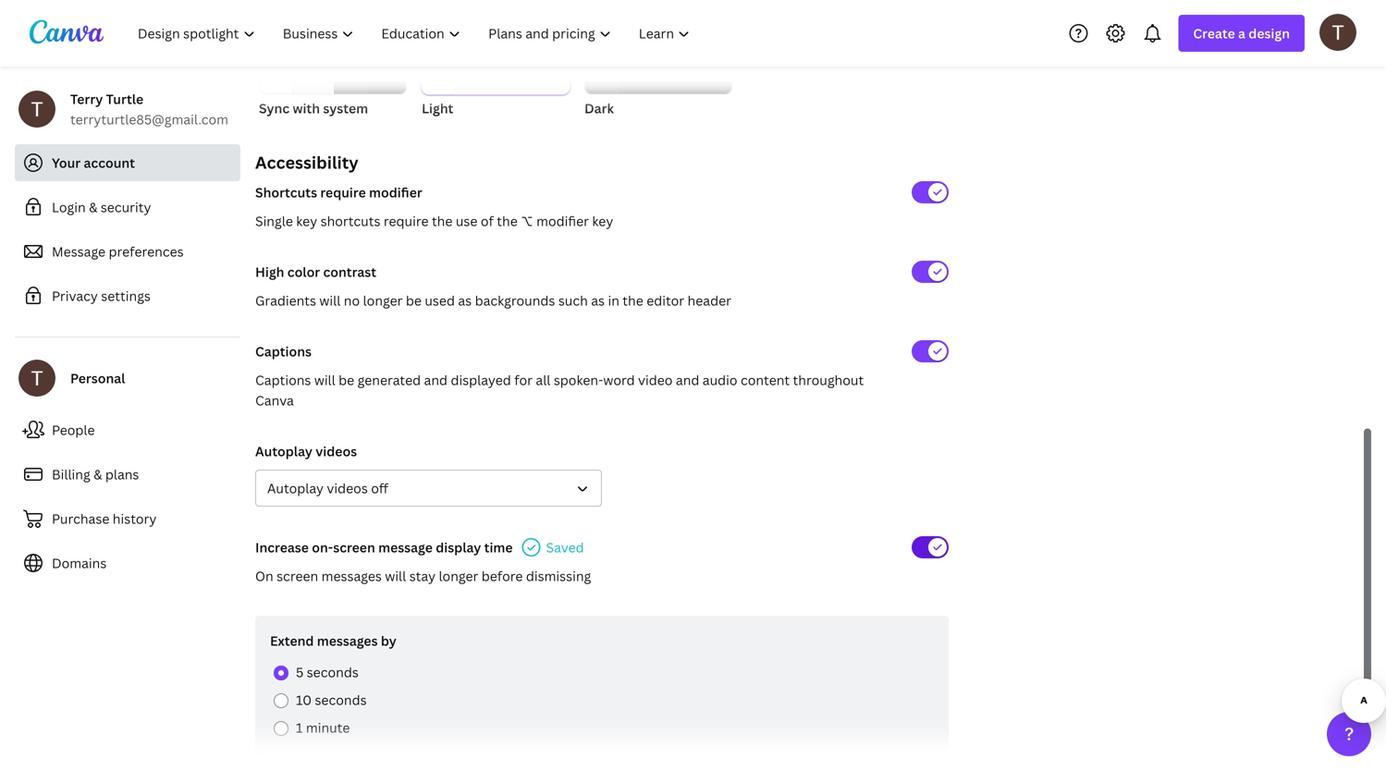 Task type: describe. For each thing, give the bounding box(es) containing it.
will for no
[[320, 292, 341, 309]]

create a design button
[[1179, 15, 1305, 52]]

before
[[482, 568, 523, 585]]

10 seconds
[[296, 692, 367, 709]]

Sync with system button
[[259, 11, 407, 118]]

2 vertical spatial will
[[385, 568, 406, 585]]

editor
[[647, 292, 685, 309]]

shortcuts require modifier
[[255, 184, 423, 201]]

1 vertical spatial require
[[384, 212, 429, 230]]

light
[[422, 99, 454, 117]]

create a design
[[1194, 25, 1291, 42]]

in
[[608, 292, 620, 309]]

displayed
[[451, 371, 511, 389]]

2 key from the left
[[592, 212, 614, 230]]

message preferences link
[[15, 233, 241, 270]]

on
[[255, 568, 274, 585]]

increase on-screen message display time
[[255, 539, 513, 556]]

your account link
[[15, 144, 241, 181]]

0 vertical spatial messages
[[322, 568, 382, 585]]

billing & plans
[[52, 466, 139, 483]]

videos for autoplay videos
[[316, 443, 357, 460]]

generated
[[358, 371, 421, 389]]

of
[[481, 212, 494, 230]]

autoplay videos
[[255, 443, 357, 460]]

videos for autoplay videos off
[[327, 480, 368, 497]]

people link
[[15, 412, 241, 449]]

high color contrast
[[255, 263, 377, 281]]

0 vertical spatial screen
[[333, 539, 375, 556]]

1 minute
[[296, 719, 350, 737]]

billing
[[52, 466, 90, 483]]

autoplay videos off
[[267, 480, 389, 497]]

system
[[323, 99, 368, 117]]

by
[[381, 632, 397, 650]]

5
[[296, 664, 304, 681]]

color
[[288, 263, 320, 281]]

autoplay for autoplay videos
[[255, 443, 313, 460]]

canva
[[255, 392, 294, 409]]

content
[[741, 371, 790, 389]]

1 vertical spatial modifier
[[537, 212, 589, 230]]

terry turtle terryturtle85@gmail.com
[[70, 90, 229, 128]]

dismissing
[[526, 568, 591, 585]]

will for be
[[314, 371, 336, 389]]

Autoplay videos off button
[[255, 470, 602, 507]]

10
[[296, 692, 312, 709]]

spoken-
[[554, 371, 604, 389]]

header
[[688, 292, 732, 309]]

your
[[52, 154, 81, 172]]

⌥
[[521, 212, 534, 230]]

history
[[113, 510, 157, 528]]

preferences
[[109, 243, 184, 260]]

5 seconds
[[296, 664, 359, 681]]

extend messages by option group
[[270, 659, 934, 742]]

security
[[101, 198, 151, 216]]

sync
[[259, 99, 290, 117]]

captions for captions
[[255, 343, 312, 360]]

terryturtle85@gmail.com
[[70, 111, 229, 128]]

time
[[484, 539, 513, 556]]

terry
[[70, 90, 103, 108]]

1 horizontal spatial the
[[497, 212, 518, 230]]

& for billing
[[94, 466, 102, 483]]

seconds for 5 seconds
[[307, 664, 359, 681]]

message preferences
[[52, 243, 184, 260]]

high
[[255, 263, 284, 281]]

people
[[52, 421, 95, 439]]

1
[[296, 719, 303, 737]]

terry turtle image
[[1320, 14, 1357, 51]]

privacy
[[52, 287, 98, 305]]

domains
[[52, 555, 107, 572]]

used
[[425, 292, 455, 309]]

0 vertical spatial be
[[406, 292, 422, 309]]

1 vertical spatial messages
[[317, 632, 378, 650]]

1 horizontal spatial longer
[[439, 568, 479, 585]]

increase
[[255, 539, 309, 556]]

for
[[515, 371, 533, 389]]

plans
[[105, 466, 139, 483]]

all
[[536, 371, 551, 389]]

create
[[1194, 25, 1236, 42]]

message
[[52, 243, 106, 260]]

gradients
[[255, 292, 316, 309]]

captions will be generated and displayed for all spoken-word video and audio content throughout canva
[[255, 371, 864, 409]]

video
[[638, 371, 673, 389]]

Light button
[[422, 11, 570, 118]]

off
[[371, 480, 389, 497]]

design
[[1249, 25, 1291, 42]]

audio
[[703, 371, 738, 389]]

personal
[[70, 370, 125, 387]]

your account
[[52, 154, 135, 172]]

2 and from the left
[[676, 371, 700, 389]]

0 vertical spatial longer
[[363, 292, 403, 309]]

sync with system
[[259, 99, 368, 117]]

billing & plans link
[[15, 456, 241, 493]]

1 key from the left
[[296, 212, 317, 230]]



Task type: vqa. For each thing, say whether or not it's contained in the screenshot.
Home
no



Task type: locate. For each thing, give the bounding box(es) containing it.
0 vertical spatial seconds
[[307, 664, 359, 681]]

seconds for 10 seconds
[[315, 692, 367, 709]]

as left in
[[591, 292, 605, 309]]

privacy settings link
[[15, 278, 241, 315]]

0 horizontal spatial longer
[[363, 292, 403, 309]]

messages up 5 seconds
[[317, 632, 378, 650]]

the right in
[[623, 292, 644, 309]]

use
[[456, 212, 478, 230]]

account
[[84, 154, 135, 172]]

require right 'shortcuts'
[[384, 212, 429, 230]]

be
[[406, 292, 422, 309], [339, 371, 355, 389]]

login
[[52, 198, 86, 216]]

0 horizontal spatial and
[[424, 371, 448, 389]]

autoplay down autoplay videos
[[267, 480, 324, 497]]

1 captions from the top
[[255, 343, 312, 360]]

videos inside button
[[327, 480, 368, 497]]

1 horizontal spatial as
[[591, 292, 605, 309]]

top level navigation element
[[126, 15, 706, 52]]

throughout
[[793, 371, 864, 389]]

and left displayed
[[424, 371, 448, 389]]

longer right no
[[363, 292, 403, 309]]

0 vertical spatial autoplay
[[255, 443, 313, 460]]

extend
[[270, 632, 314, 650]]

single key shortcuts require the use of the ⌥ modifier key
[[255, 212, 614, 230]]

shortcuts
[[321, 212, 381, 230]]

with
[[293, 99, 320, 117]]

such
[[559, 292, 588, 309]]

1 vertical spatial captions
[[255, 371, 311, 389]]

& right login
[[89, 198, 97, 216]]

purchase history link
[[15, 501, 241, 538]]

the left use at the left of page
[[432, 212, 453, 230]]

login & security link
[[15, 189, 241, 226]]

seconds up 10 seconds
[[307, 664, 359, 681]]

key right single
[[296, 212, 317, 230]]

2 as from the left
[[591, 292, 605, 309]]

the left ⌥
[[497, 212, 518, 230]]

videos left off
[[327, 480, 368, 497]]

key right ⌥
[[592, 212, 614, 230]]

1 horizontal spatial be
[[406, 292, 422, 309]]

1 vertical spatial screen
[[277, 568, 318, 585]]

videos
[[316, 443, 357, 460], [327, 480, 368, 497]]

autoplay down canva on the bottom
[[255, 443, 313, 460]]

will left generated
[[314, 371, 336, 389]]

0 vertical spatial modifier
[[369, 184, 423, 201]]

0 horizontal spatial as
[[458, 292, 472, 309]]

1 and from the left
[[424, 371, 448, 389]]

1 horizontal spatial and
[[676, 371, 700, 389]]

autoplay inside button
[[267, 480, 324, 497]]

single
[[255, 212, 293, 230]]

Dark button
[[585, 11, 733, 118]]

on screen messages will stay longer before dismissing
[[255, 568, 591, 585]]

contrast
[[323, 263, 377, 281]]

longer
[[363, 292, 403, 309], [439, 568, 479, 585]]

message
[[378, 539, 433, 556]]

0 vertical spatial require
[[320, 184, 366, 201]]

screen left the message at the left of page
[[333, 539, 375, 556]]

& for login
[[89, 198, 97, 216]]

1 vertical spatial seconds
[[315, 692, 367, 709]]

the
[[432, 212, 453, 230], [497, 212, 518, 230], [623, 292, 644, 309]]

1 vertical spatial will
[[314, 371, 336, 389]]

minute
[[306, 719, 350, 737]]

0 horizontal spatial require
[[320, 184, 366, 201]]

2 horizontal spatial the
[[623, 292, 644, 309]]

modifier up single key shortcuts require the use of the ⌥ modifier key
[[369, 184, 423, 201]]

& inside 'link'
[[94, 466, 102, 483]]

dark
[[585, 99, 614, 117]]

0 vertical spatial will
[[320, 292, 341, 309]]

captions for captions will be generated and displayed for all spoken-word video and audio content throughout canva
[[255, 371, 311, 389]]

0 vertical spatial &
[[89, 198, 97, 216]]

require
[[320, 184, 366, 201], [384, 212, 429, 230]]

will
[[320, 292, 341, 309], [314, 371, 336, 389], [385, 568, 406, 585]]

will left stay
[[385, 568, 406, 585]]

messages
[[322, 568, 382, 585], [317, 632, 378, 650]]

and right 'video'
[[676, 371, 700, 389]]

modifier
[[369, 184, 423, 201], [537, 212, 589, 230]]

stay
[[410, 568, 436, 585]]

2 captions from the top
[[255, 371, 311, 389]]

seconds
[[307, 664, 359, 681], [315, 692, 367, 709]]

accessibility
[[255, 151, 359, 174]]

domains link
[[15, 545, 241, 582]]

be left generated
[[339, 371, 355, 389]]

extend messages by
[[270, 632, 397, 650]]

saved
[[546, 539, 584, 556]]

seconds up minute
[[315, 692, 367, 709]]

captions inside captions will be generated and displayed for all spoken-word video and audio content throughout canva
[[255, 371, 311, 389]]

1 vertical spatial autoplay
[[267, 480, 324, 497]]

0 horizontal spatial key
[[296, 212, 317, 230]]

word
[[604, 371, 635, 389]]

autoplay for autoplay videos off
[[267, 480, 324, 497]]

require up 'shortcuts'
[[320, 184, 366, 201]]

1 as from the left
[[458, 292, 472, 309]]

1 vertical spatial videos
[[327, 480, 368, 497]]

gradients will no longer be used as backgrounds such as in the editor header
[[255, 292, 732, 309]]

display
[[436, 539, 481, 556]]

0 horizontal spatial modifier
[[369, 184, 423, 201]]

1 horizontal spatial modifier
[[537, 212, 589, 230]]

a
[[1239, 25, 1246, 42]]

1 vertical spatial longer
[[439, 568, 479, 585]]

modifier right ⌥
[[537, 212, 589, 230]]

be left used
[[406, 292, 422, 309]]

captions
[[255, 343, 312, 360], [255, 371, 311, 389]]

0 horizontal spatial the
[[432, 212, 453, 230]]

purchase history
[[52, 510, 157, 528]]

videos up autoplay videos off
[[316, 443, 357, 460]]

autoplay
[[255, 443, 313, 460], [267, 480, 324, 497]]

shortcuts
[[255, 184, 317, 201]]

as
[[458, 292, 472, 309], [591, 292, 605, 309]]

0 vertical spatial captions
[[255, 343, 312, 360]]

0 horizontal spatial be
[[339, 371, 355, 389]]

key
[[296, 212, 317, 230], [592, 212, 614, 230]]

0 vertical spatial videos
[[316, 443, 357, 460]]

& left plans
[[94, 466, 102, 483]]

screen
[[333, 539, 375, 556], [277, 568, 318, 585]]

privacy settings
[[52, 287, 151, 305]]

messages down on-
[[322, 568, 382, 585]]

0 horizontal spatial screen
[[277, 568, 318, 585]]

settings
[[101, 287, 151, 305]]

longer down display
[[439, 568, 479, 585]]

purchase
[[52, 510, 110, 528]]

on-
[[312, 539, 333, 556]]

1 vertical spatial &
[[94, 466, 102, 483]]

1 vertical spatial be
[[339, 371, 355, 389]]

screen down increase
[[277, 568, 318, 585]]

no
[[344, 292, 360, 309]]

backgrounds
[[475, 292, 555, 309]]

as right used
[[458, 292, 472, 309]]

1 horizontal spatial require
[[384, 212, 429, 230]]

1 horizontal spatial screen
[[333, 539, 375, 556]]

turtle
[[106, 90, 144, 108]]

1 horizontal spatial key
[[592, 212, 614, 230]]

be inside captions will be generated and displayed for all spoken-word video and audio content throughout canva
[[339, 371, 355, 389]]

will inside captions will be generated and displayed for all spoken-word video and audio content throughout canva
[[314, 371, 336, 389]]

will left no
[[320, 292, 341, 309]]



